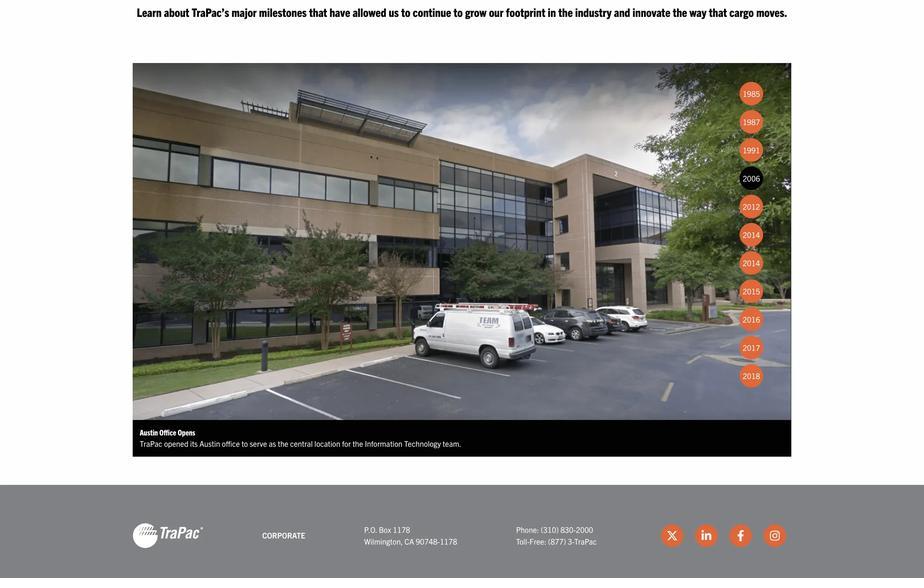 Task type: describe. For each thing, give the bounding box(es) containing it.
phone: (310) 830-2000 toll-free: (877) 3-trapac
[[516, 525, 597, 547]]

p.o. box 1178 wilmington, ca 90748-1178
[[364, 525, 457, 547]]

central
[[290, 439, 313, 448]]

box
[[379, 525, 391, 535]]

corporate
[[262, 531, 305, 541]]

technology
[[404, 439, 441, 448]]

trapac's
[[192, 4, 229, 19]]

innovate
[[633, 4, 671, 19]]

have
[[330, 4, 350, 19]]

1987
[[743, 117, 761, 127]]

the right as at the left bottom
[[278, 439, 289, 448]]

serve
[[250, 439, 267, 448]]

(877)
[[548, 537, 566, 547]]

allowed
[[353, 4, 387, 19]]

wilmington,
[[364, 537, 403, 547]]

location
[[315, 439, 340, 448]]

trapac inside the phone: (310) 830-2000 toll-free: (877) 3-trapac
[[575, 537, 597, 547]]

3-
[[568, 537, 575, 547]]

ca
[[405, 537, 414, 547]]

2012
[[743, 202, 761, 212]]

1 2014 from the top
[[743, 230, 761, 240]]

1991
[[743, 146, 761, 155]]

0 horizontal spatial 1178
[[393, 525, 410, 535]]

2006
[[743, 174, 761, 183]]

toll-
[[516, 537, 530, 547]]

2015
[[743, 287, 761, 296]]

us
[[389, 4, 399, 19]]

moves.
[[757, 4, 788, 19]]

way
[[690, 4, 707, 19]]

continue
[[413, 4, 451, 19]]

1 that from the left
[[309, 4, 327, 19]]

footer containing p.o. box 1178
[[0, 485, 925, 579]]

2 that from the left
[[709, 4, 727, 19]]

the right the in
[[559, 4, 573, 19]]

grow
[[465, 4, 487, 19]]

learn about trapac's major milestones that have allowed us to continue to grow our footprint in the industry and innovate the way that cargo moves.
[[137, 4, 788, 19]]

1 vertical spatial austin
[[200, 439, 220, 448]]

the right for
[[353, 439, 363, 448]]



Task type: locate. For each thing, give the bounding box(es) containing it.
2014 down 2012
[[743, 230, 761, 240]]

to
[[401, 4, 411, 19], [454, 4, 463, 19], [242, 439, 248, 448]]

milestones
[[259, 4, 307, 19]]

(310)
[[541, 525, 559, 535]]

corporate image
[[133, 523, 203, 549]]

1 horizontal spatial trapac
[[575, 537, 597, 547]]

2014 up 2015
[[743, 259, 761, 268]]

0 vertical spatial austin
[[140, 428, 158, 437]]

austin
[[140, 428, 158, 437], [200, 439, 220, 448]]

1985
[[743, 89, 761, 99]]

0 vertical spatial trapac
[[140, 439, 162, 448]]

and
[[614, 4, 631, 19]]

2016
[[743, 315, 761, 325]]

our
[[489, 4, 504, 19]]

learn about trapac's major milestones that have allowed us to continue to grow our footprint in the industry and innovate the way that cargo moves. main content
[[123, 4, 925, 529]]

1178
[[393, 525, 410, 535], [440, 537, 457, 547]]

team.
[[443, 439, 462, 448]]

as
[[269, 439, 276, 448]]

trapac down office
[[140, 439, 162, 448]]

learn
[[137, 4, 162, 19]]

trapac down 2000
[[575, 537, 597, 547]]

to left grow
[[454, 4, 463, 19]]

office
[[159, 428, 176, 437]]

austin office opens trapac opened its austin office to serve as the central location for the information technology team.
[[140, 428, 462, 448]]

1 vertical spatial 2014
[[743, 259, 761, 268]]

industry
[[575, 4, 612, 19]]

in
[[548, 4, 556, 19]]

office
[[222, 439, 240, 448]]

the
[[559, 4, 573, 19], [673, 4, 688, 19], [278, 439, 289, 448], [353, 439, 363, 448]]

to right us
[[401, 4, 411, 19]]

that left have
[[309, 4, 327, 19]]

0 horizontal spatial trapac
[[140, 439, 162, 448]]

to left serve
[[242, 439, 248, 448]]

830-
[[561, 525, 576, 535]]

phone:
[[516, 525, 539, 535]]

that right the way
[[709, 4, 727, 19]]

free:
[[530, 537, 547, 547]]

2 horizontal spatial to
[[454, 4, 463, 19]]

trapac inside austin office opens trapac opened its austin office to serve as the central location for the information technology team.
[[140, 439, 162, 448]]

about
[[164, 4, 189, 19]]

2014
[[743, 230, 761, 240], [743, 259, 761, 268]]

austin right the its
[[200, 439, 220, 448]]

to inside austin office opens trapac opened its austin office to serve as the central location for the information technology team.
[[242, 439, 248, 448]]

1 vertical spatial trapac
[[575, 537, 597, 547]]

major
[[232, 4, 257, 19]]

0 horizontal spatial to
[[242, 439, 248, 448]]

0 vertical spatial 2014
[[743, 230, 761, 240]]

1 horizontal spatial 1178
[[440, 537, 457, 547]]

opens
[[178, 428, 195, 437]]

information
[[365, 439, 403, 448]]

1 horizontal spatial austin
[[200, 439, 220, 448]]

p.o.
[[364, 525, 377, 535]]

0 vertical spatial 1178
[[393, 525, 410, 535]]

0 horizontal spatial that
[[309, 4, 327, 19]]

the left the way
[[673, 4, 688, 19]]

0 horizontal spatial austin
[[140, 428, 158, 437]]

2 2014 from the top
[[743, 259, 761, 268]]

2018
[[743, 372, 761, 381]]

2017
[[743, 343, 761, 353]]

1 horizontal spatial to
[[401, 4, 411, 19]]

footprint
[[506, 4, 546, 19]]

1178 up ca
[[393, 525, 410, 535]]

that
[[309, 4, 327, 19], [709, 4, 727, 19]]

footer
[[0, 485, 925, 579]]

1178 right ca
[[440, 537, 457, 547]]

its
[[190, 439, 198, 448]]

cargo
[[730, 4, 754, 19]]

trapac
[[140, 439, 162, 448], [575, 537, 597, 547]]

1 vertical spatial 1178
[[440, 537, 457, 547]]

1 horizontal spatial that
[[709, 4, 727, 19]]

opened
[[164, 439, 189, 448]]

austin left office
[[140, 428, 158, 437]]

2000
[[576, 525, 594, 535]]

90748-
[[416, 537, 440, 547]]

for
[[342, 439, 351, 448]]



Task type: vqa. For each thing, say whether or not it's contained in the screenshot.
the middle the The
no



